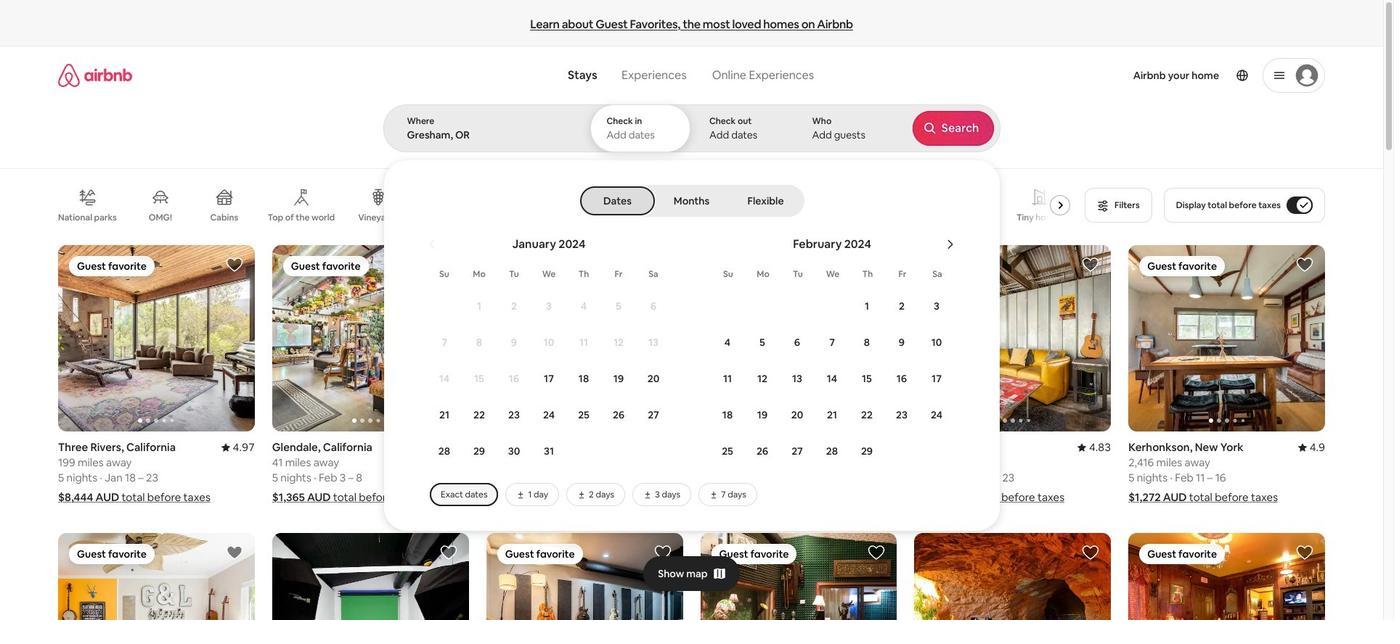 Task type: locate. For each thing, give the bounding box(es) containing it.
add to wishlist: franklin, tennessee image
[[440, 545, 457, 562]]

add to wishlist: redwood valley, california image
[[868, 545, 885, 562]]

group
[[58, 177, 1076, 234], [58, 245, 255, 432], [272, 245, 469, 432], [486, 245, 683, 432], [700, 245, 897, 432], [914, 245, 1308, 432], [1128, 245, 1325, 432], [58, 534, 255, 621], [272, 534, 469, 621], [486, 534, 683, 621], [700, 534, 897, 621], [914, 534, 1111, 621], [1128, 534, 1325, 621]]

add to wishlist: saugerties, new york image
[[868, 256, 885, 274]]

tab panel
[[383, 105, 1394, 531]]

Search destinations search field
[[407, 129, 565, 142]]

calendar application
[[401, 221, 1394, 507]]

4.9 out of 5 average rating image
[[442, 441, 469, 455]]

profile element
[[837, 46, 1325, 105]]

None search field
[[383, 46, 1394, 531]]

add to wishlist: three rivers, california image
[[226, 256, 243, 274]]

add to wishlist: glendale, california image
[[440, 256, 457, 274]]

add to wishlist: oaxaca, mexico image
[[654, 256, 671, 274]]

add to wishlist: covington, georgia image
[[1296, 545, 1313, 562]]

add to wishlist: atlanta, georgia image
[[1082, 256, 1099, 274]]

tab list
[[582, 185, 802, 217]]

add to wishlist: kerhonkson, new york image
[[1296, 256, 1313, 274]]



Task type: vqa. For each thing, say whether or not it's contained in the screenshot.
Add To Wishlist: Atlanta, Georgia icon
yes



Task type: describe. For each thing, give the bounding box(es) containing it.
add to wishlist: nashville, tennessee image
[[654, 545, 671, 562]]

4.94 out of 5 average rating image
[[863, 441, 897, 455]]

add to wishlist: la mesa, california image
[[226, 545, 243, 562]]

4.9 out of 5 average rating image
[[1298, 441, 1325, 455]]

4.83 out of 5 average rating image
[[1077, 441, 1111, 455]]

4.97 out of 5 average rating image
[[221, 441, 255, 455]]

add to wishlist: boulder, utah image
[[1082, 545, 1099, 562]]

what can we help you find? tab list
[[556, 60, 699, 91]]



